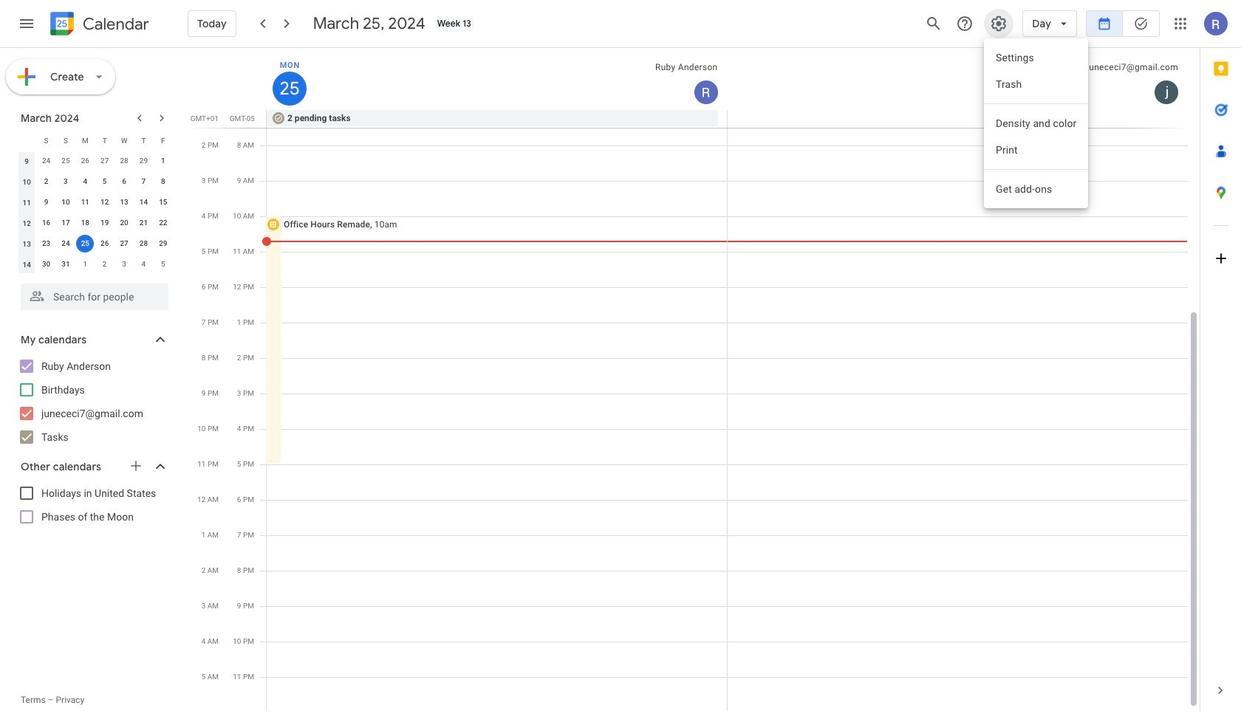 Task type: vqa. For each thing, say whether or not it's contained in the screenshot.
row group
yes



Task type: describe. For each thing, give the bounding box(es) containing it.
8 element
[[154, 173, 172, 191]]

monday, march 25, today element
[[273, 72, 307, 106]]

5 element
[[96, 173, 114, 191]]

february 28 element
[[115, 152, 133, 170]]

settings menu image
[[990, 15, 1008, 33]]

22 element
[[154, 214, 172, 232]]

17 element
[[57, 214, 75, 232]]

cell inside march 2024 grid
[[75, 233, 95, 254]]

Search for people text field
[[30, 284, 160, 310]]

other calendars list
[[3, 482, 183, 529]]

march 2024 grid
[[14, 130, 173, 275]]

13 element
[[115, 194, 133, 211]]

16 element
[[37, 214, 55, 232]]

25, today element
[[76, 235, 94, 253]]

21 element
[[135, 214, 152, 232]]

14 element
[[135, 194, 152, 211]]

row group inside march 2024 grid
[[17, 151, 173, 275]]

26 element
[[96, 235, 114, 253]]

24 element
[[57, 235, 75, 253]]

3 element
[[57, 173, 75, 191]]

19 element
[[96, 214, 114, 232]]

18 element
[[76, 214, 94, 232]]

april 3 element
[[115, 256, 133, 273]]

april 4 element
[[135, 256, 152, 273]]

april 2 element
[[96, 256, 114, 273]]

1 element
[[154, 152, 172, 170]]

my calendars list
[[3, 355, 183, 449]]

february 27 element
[[96, 152, 114, 170]]



Task type: locate. For each thing, give the bounding box(es) containing it.
20 element
[[115, 214, 133, 232]]

row
[[260, 110, 1200, 128], [17, 130, 173, 151], [17, 151, 173, 171], [17, 171, 173, 192], [17, 192, 173, 213], [17, 213, 173, 233], [17, 233, 173, 254], [17, 254, 173, 275]]

april 1 element
[[76, 256, 94, 273]]

main drawer image
[[18, 15, 35, 33]]

february 25 element
[[57, 152, 75, 170]]

23 element
[[37, 235, 55, 253]]

row group
[[17, 151, 173, 275]]

4 element
[[76, 173, 94, 191]]

0 horizontal spatial column header
[[17, 130, 36, 151]]

None search field
[[0, 278, 183, 310]]

0 vertical spatial column header
[[267, 48, 727, 110]]

1 vertical spatial column header
[[17, 130, 36, 151]]

31 element
[[57, 256, 75, 273]]

column header
[[267, 48, 727, 110], [17, 130, 36, 151]]

29 element
[[154, 235, 172, 253]]

tab list
[[1200, 48, 1241, 670]]

february 24 element
[[37, 152, 55, 170]]

february 26 element
[[76, 152, 94, 170]]

grid
[[189, 48, 1200, 711]]

february 29 element
[[135, 152, 152, 170]]

11 element
[[76, 194, 94, 211]]

1 horizontal spatial column header
[[267, 48, 727, 110]]

15 element
[[154, 194, 172, 211]]

cell
[[75, 233, 95, 254]]

10 element
[[57, 194, 75, 211]]

27 element
[[115, 235, 133, 253]]

column header inside march 2024 grid
[[17, 130, 36, 151]]

add other calendars image
[[129, 459, 143, 474]]

7 element
[[135, 173, 152, 191]]

6 element
[[115, 173, 133, 191]]

heading inside calendar 'element'
[[80, 15, 149, 33]]

9 element
[[37, 194, 55, 211]]

heading
[[80, 15, 149, 33]]

30 element
[[37, 256, 55, 273]]

april 5 element
[[154, 256, 172, 273]]

12 element
[[96, 194, 114, 211]]

2 element
[[37, 173, 55, 191]]

calendar element
[[47, 9, 149, 41]]

settings menu menu
[[984, 38, 1089, 208]]

28 element
[[135, 235, 152, 253]]



